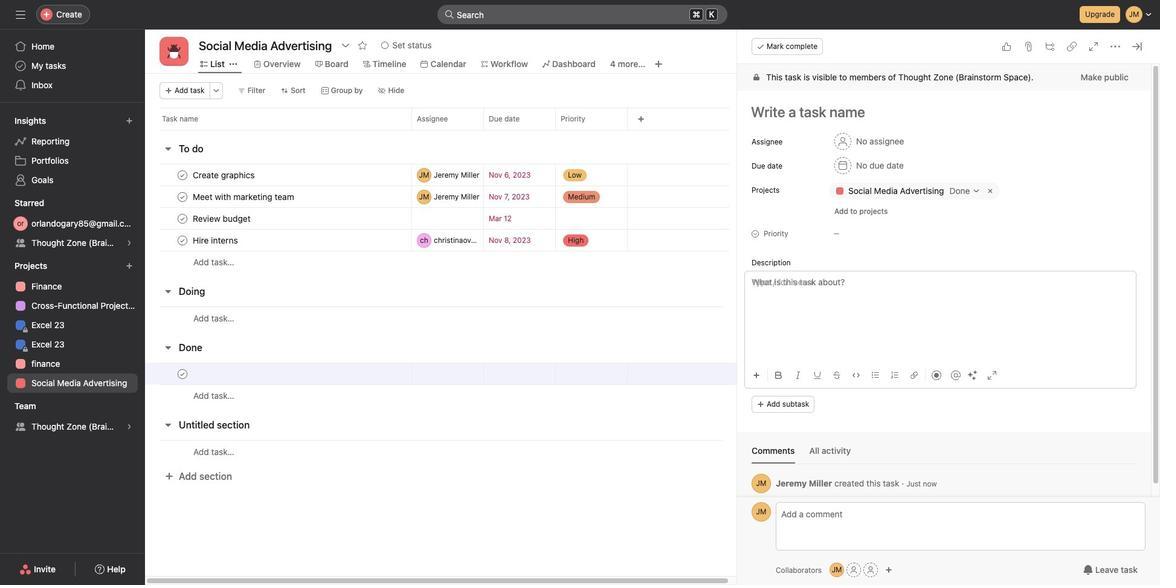 Task type: locate. For each thing, give the bounding box(es) containing it.
collapse task list for this group image
[[163, 287, 173, 296], [163, 343, 173, 352], [163, 420, 173, 430]]

mark complete image inside meet with marketing team cell
[[175, 190, 190, 204]]

1 mark complete image from the top
[[175, 168, 190, 182]]

4 mark complete image from the top
[[175, 233, 190, 248]]

1 vertical spatial mark complete checkbox
[[175, 233, 190, 248]]

2 see details, thought zone (brainstorm space) image from the top
[[126, 423, 133, 430]]

open user profile image
[[752, 502, 771, 522]]

new insights image
[[126, 117, 133, 125]]

tab actions image
[[230, 60, 237, 68]]

mark complete checkbox inside hire interns cell
[[175, 233, 190, 248]]

numbered list image
[[892, 372, 899, 379]]

header to do tree grid
[[145, 164, 744, 273]]

full screen image
[[1089, 42, 1099, 51], [988, 371, 997, 380]]

mark complete image inside hire interns cell
[[175, 233, 190, 248]]

copy task link image
[[1068, 42, 1077, 51]]

1 vertical spatial full screen image
[[988, 371, 997, 380]]

2 mark complete checkbox from the top
[[175, 233, 190, 248]]

0 likes. click to like this task image
[[1002, 42, 1012, 51]]

mark complete image inside review budget cell
[[175, 211, 190, 226]]

0 vertical spatial mark complete checkbox
[[175, 190, 190, 204]]

mark complete image for create graphics cell
[[175, 168, 190, 182]]

1 task name text field from the top
[[190, 169, 258, 181]]

mark complete image inside create graphics cell
[[175, 168, 190, 182]]

close details image
[[1133, 42, 1142, 51]]

2 mark complete image from the top
[[175, 190, 190, 204]]

teams element
[[0, 395, 145, 439]]

tab list
[[752, 444, 1137, 464]]

task name text field inside review budget cell
[[190, 212, 254, 225]]

more actions for this task image
[[1111, 42, 1121, 51]]

1 task name text field from the top
[[190, 191, 298, 203]]

1 see details, thought zone (brainstorm space) image from the top
[[126, 239, 133, 247]]

1 vertical spatial collapse task list for this group image
[[163, 343, 173, 352]]

hide sidebar image
[[16, 10, 25, 19]]

task name text field for mark complete option in review budget cell
[[190, 212, 254, 225]]

mark complete image for hire interns cell
[[175, 233, 190, 248]]

5 mark complete image from the top
[[175, 367, 190, 381]]

row
[[145, 108, 744, 130], [160, 129, 730, 131], [145, 164, 744, 186], [145, 186, 744, 208], [145, 207, 744, 230], [145, 229, 744, 251], [145, 251, 744, 273], [145, 306, 744, 329], [145, 363, 744, 385], [145, 384, 744, 407], [145, 440, 744, 463]]

mark complete image inside cell
[[175, 367, 190, 381]]

attachments: add a file to this task, image
[[1024, 42, 1034, 51]]

mark complete checkbox inside review budget cell
[[175, 211, 190, 226]]

mark complete checkbox inside meet with marketing team cell
[[175, 190, 190, 204]]

toolbar
[[748, 361, 1137, 389]]

2 task name text field from the top
[[190, 368, 222, 380]]

3 task name text field from the top
[[190, 234, 242, 246]]

2 vertical spatial task name text field
[[190, 234, 242, 246]]

italics image
[[795, 372, 802, 379]]

review budget cell
[[145, 207, 412, 230]]

0 vertical spatial collapse task list for this group image
[[163, 287, 173, 296]]

mark complete checkbox inside create graphics cell
[[175, 168, 190, 182]]

1 mark complete checkbox from the top
[[175, 168, 190, 182]]

main content
[[737, 64, 1152, 508]]

None text field
[[196, 34, 335, 56]]

task name text field for meet with marketing team cell
[[190, 191, 298, 203]]

0 vertical spatial task name text field
[[190, 169, 258, 181]]

see details, thought zone (brainstorm space) image
[[126, 239, 133, 247], [126, 423, 133, 430]]

0 vertical spatial mark complete checkbox
[[175, 168, 190, 182]]

2 vertical spatial mark complete checkbox
[[175, 367, 190, 381]]

full screen image left 'more actions for this task' icon
[[1089, 42, 1099, 51]]

cell
[[145, 363, 412, 385]]

mark complete checkbox for meet with marketing team cell
[[175, 190, 190, 204]]

1 collapse task list for this group image from the top
[[163, 287, 173, 296]]

add or remove collaborators image
[[830, 563, 845, 577]]

task name text field for mark complete option inside the create graphics cell
[[190, 169, 258, 181]]

mark complete checkbox for review budget cell
[[175, 211, 190, 226]]

remove image
[[986, 186, 995, 196]]

task name text field inside hire interns cell
[[190, 234, 242, 246]]

Mark complete checkbox
[[175, 168, 190, 182], [175, 211, 190, 226], [175, 367, 190, 381]]

1 vertical spatial see details, thought zone (brainstorm space) image
[[126, 423, 133, 430]]

0 vertical spatial task name text field
[[190, 191, 298, 203]]

Task name text field
[[190, 191, 298, 203], [190, 368, 222, 380]]

cell inside header done tree grid
[[145, 363, 412, 385]]

0 vertical spatial full screen image
[[1089, 42, 1099, 51]]

2 vertical spatial collapse task list for this group image
[[163, 420, 173, 430]]

bug image
[[167, 44, 181, 59]]

None field
[[438, 5, 728, 24]]

task name text field inside create graphics cell
[[190, 169, 258, 181]]

3 mark complete image from the top
[[175, 211, 190, 226]]

hire interns cell
[[145, 229, 412, 251]]

global element
[[0, 30, 145, 102]]

task name text field inside meet with marketing team cell
[[190, 191, 298, 203]]

2 task name text field from the top
[[190, 212, 254, 225]]

1 horizontal spatial full screen image
[[1089, 42, 1099, 51]]

mark complete checkbox inside cell
[[175, 367, 190, 381]]

task name text field inside cell
[[190, 368, 222, 380]]

dialog
[[737, 30, 1161, 585]]

Task name text field
[[190, 169, 258, 181], [190, 212, 254, 225], [190, 234, 242, 246]]

1 vertical spatial mark complete checkbox
[[175, 211, 190, 226]]

1 vertical spatial task name text field
[[190, 368, 222, 380]]

3 mark complete checkbox from the top
[[175, 367, 190, 381]]

link image
[[911, 372, 918, 379]]

3 collapse task list for this group image from the top
[[163, 420, 173, 430]]

mark complete checkbox for create graphics cell
[[175, 168, 190, 182]]

add subtask image
[[1046, 42, 1055, 51]]

insert an object image
[[753, 372, 760, 379]]

more actions image
[[213, 87, 220, 94]]

1 mark complete checkbox from the top
[[175, 190, 190, 204]]

0 vertical spatial see details, thought zone (brainstorm space) image
[[126, 239, 133, 247]]

Mark complete checkbox
[[175, 190, 190, 204], [175, 233, 190, 248]]

create graphics cell
[[145, 164, 412, 186]]

1 vertical spatial task name text field
[[190, 212, 254, 225]]

2 mark complete checkbox from the top
[[175, 211, 190, 226]]

mark complete image
[[175, 168, 190, 182], [175, 190, 190, 204], [175, 211, 190, 226], [175, 233, 190, 248], [175, 367, 190, 381]]

full screen image right the at mention icon
[[988, 371, 997, 380]]



Task type: vqa. For each thing, say whether or not it's contained in the screenshot.
Collapse task list for this group icon
yes



Task type: describe. For each thing, give the bounding box(es) containing it.
task name text field for cell in the header done tree grid
[[190, 368, 222, 380]]

add tab image
[[654, 59, 664, 69]]

bold image
[[776, 372, 783, 379]]

mark complete image for cell in the header done tree grid
[[175, 367, 190, 381]]

header done tree grid
[[145, 363, 744, 407]]

see details, thought zone (brainstorm space) image inside the teams element
[[126, 423, 133, 430]]

Task Name text field
[[744, 98, 1137, 126]]

underline image
[[814, 372, 821, 379]]

starred element
[[0, 192, 145, 255]]

meet with marketing team cell
[[145, 186, 412, 208]]

mark complete image for meet with marketing team cell
[[175, 190, 190, 204]]

add or remove collaborators image
[[886, 566, 893, 574]]

0 horizontal spatial full screen image
[[988, 371, 997, 380]]

see details, thought zone (brainstorm space) image inside starred element
[[126, 239, 133, 247]]

task name text field for mark complete checkbox inside hire interns cell
[[190, 234, 242, 246]]

new project or portfolio image
[[126, 262, 133, 270]]

bulleted list image
[[872, 372, 880, 379]]

insights element
[[0, 110, 145, 192]]

mark complete image for review budget cell
[[175, 211, 190, 226]]

mark complete checkbox for hire interns cell
[[175, 233, 190, 248]]

2 collapse task list for this group image from the top
[[163, 343, 173, 352]]

code image
[[853, 372, 860, 379]]

record a video image
[[932, 371, 942, 380]]

open user profile image
[[752, 474, 771, 493]]

show options image
[[341, 41, 351, 50]]

add to starred image
[[358, 41, 368, 50]]

prominent image
[[445, 10, 455, 19]]

collapse task list for this group image
[[163, 144, 173, 154]]

add field image
[[638, 115, 645, 123]]

projects element
[[0, 255, 145, 395]]

at mention image
[[951, 371, 961, 380]]

mark complete checkbox for cell in the header done tree grid
[[175, 367, 190, 381]]

Search tasks, projects, and more text field
[[438, 5, 728, 24]]

strikethrough image
[[834, 372, 841, 379]]



